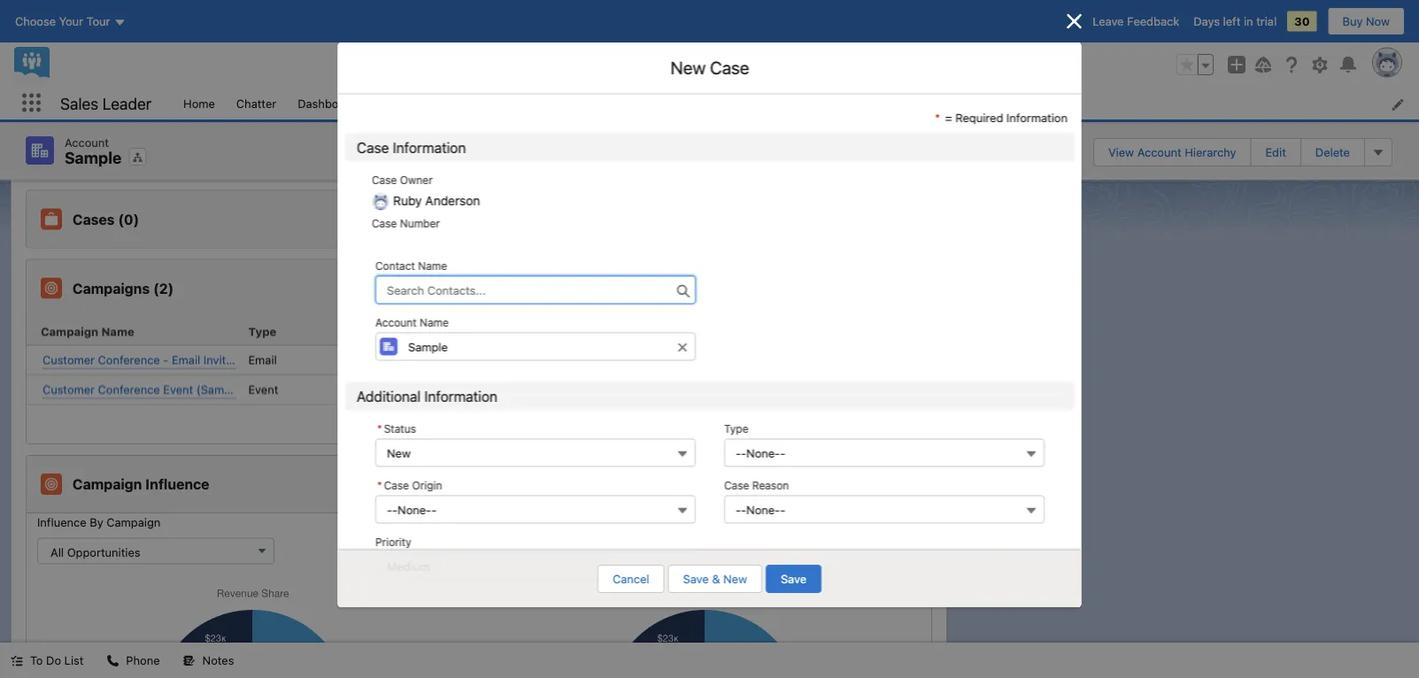 Task type: vqa. For each thing, say whether or not it's contained in the screenshot.
number on the left of page
yes



Task type: locate. For each thing, give the bounding box(es) containing it.
sample
[[65, 148, 122, 167]]

chatter link
[[226, 87, 287, 120]]

2 all opportunities from the left
[[503, 546, 593, 559]]

email
[[172, 353, 200, 366], [248, 353, 277, 367]]

1 vertical spatial in
[[766, 325, 776, 338]]

1 horizontal spatial new
[[724, 573, 747, 586]]

origin
[[412, 480, 442, 492]]

information right description
[[434, 608, 507, 625]]

name right contact
[[418, 260, 447, 273]]

(0) right cases on the left
[[118, 211, 139, 228]]

name left the start
[[419, 317, 448, 329]]

case reason
[[724, 480, 789, 492]]

1 horizontal spatial all opportunities button
[[490, 538, 727, 565]]

customer conference event (sample) link
[[43, 381, 245, 399]]

text default image inside phone button
[[107, 655, 119, 667]]

trial
[[1257, 15, 1277, 28]]

account down contact
[[375, 317, 416, 329]]

save
[[683, 573, 709, 586], [781, 573, 807, 586]]

account for account
[[65, 136, 109, 149]]

sales
[[60, 94, 99, 113]]

2 horizontal spatial text default image
[[183, 655, 195, 667]]

1 save from the left
[[683, 573, 709, 586]]

conference inside customer conference event (sample) event
[[98, 383, 160, 396]]

2 customer from the top
[[43, 383, 95, 396]]

2 horizontal spatial influence
[[490, 515, 539, 529]]

save right &
[[781, 573, 807, 586]]

name down "campaigns (2)"
[[101, 325, 134, 338]]

none- for case reason
[[746, 503, 780, 517]]

information for description information
[[434, 608, 507, 625]]

1 customer from the top
[[43, 353, 95, 366]]

text default image left notes
[[183, 655, 195, 667]]

all down influence by campaign at the left of page
[[50, 546, 64, 559]]

view account hierarchy
[[1109, 145, 1237, 159]]

none- inside button
[[746, 503, 780, 517]]

campaign right cost
[[779, 325, 837, 338]]

opportunities down influence by campaign at the left of page
[[67, 546, 140, 559]]

* for * = required information
[[935, 111, 940, 124]]

case for case information
[[356, 139, 389, 156]]

notes
[[202, 654, 234, 667]]

influence for influence by campaign type
[[490, 515, 539, 529]]

1 horizontal spatial in
[[1244, 15, 1254, 28]]

email left invite
[[172, 353, 200, 366]]

group
[[1177, 54, 1214, 75]]

budgeted cost in campaign element
[[671, 318, 886, 346]]

text default image left phone at the bottom of the page
[[107, 655, 119, 667]]

1 none- from the top
[[746, 447, 780, 460]]

text default image
[[11, 655, 23, 667], [107, 655, 119, 667], [183, 655, 195, 667]]

event
[[163, 383, 193, 396], [248, 383, 278, 396]]

1 vertical spatial *
[[377, 423, 382, 435]]

0 horizontal spatial by
[[90, 515, 103, 529]]

2 opportunities from the left
[[520, 546, 593, 559]]

* = required information
[[935, 111, 1068, 124]]

contact
[[375, 260, 415, 273]]

1 vertical spatial (sample)
[[196, 383, 245, 396]]

0 horizontal spatial in
[[766, 325, 776, 338]]

(0) for cases (0)
[[118, 211, 139, 228]]

1 horizontal spatial all
[[503, 546, 516, 559]]

1 vertical spatial customer
[[43, 383, 95, 396]]

none- up case reason
[[746, 447, 780, 460]]

0 horizontal spatial text default image
[[11, 655, 23, 667]]

1 all opportunities from the left
[[50, 546, 140, 559]]

2 horizontal spatial type
[[724, 423, 748, 435]]

1 horizontal spatial all opportunities
[[503, 546, 593, 559]]

all opportunities button down influence by campaign at the left of page
[[37, 538, 274, 565]]

orders image
[[41, 70, 62, 92]]

1 --none-- from the top
[[736, 447, 785, 460]]

* left origin
[[377, 480, 382, 492]]

account
[[65, 136, 109, 149], [1138, 145, 1182, 159], [375, 317, 416, 329]]

edit button
[[1251, 138, 1302, 166]]

all opportunities button
[[37, 538, 274, 565], [490, 538, 727, 565]]

list item
[[482, 87, 556, 120]]

influence inside campaign influence link
[[145, 476, 210, 493]]

by
[[90, 515, 103, 529], [542, 515, 556, 529]]

conference down campaign name element
[[98, 353, 160, 366]]

1 conference from the top
[[98, 353, 160, 366]]

email right invite
[[248, 353, 277, 367]]

--none-- down case reason
[[736, 503, 785, 517]]

--none-- inside button
[[736, 503, 785, 517]]

2 save from the left
[[781, 573, 807, 586]]

0 vertical spatial in
[[1244, 15, 1254, 28]]

0 horizontal spatial influence
[[37, 515, 87, 529]]

(sample) right invite
[[236, 353, 284, 366]]

--none-- inside button
[[736, 447, 785, 460]]

all opportunities button up cancel
[[490, 538, 727, 565]]

0 horizontal spatial save
[[683, 573, 709, 586]]

buy now
[[1343, 15, 1390, 28]]

status
[[384, 423, 416, 435]]

1 horizontal spatial save
[[781, 573, 807, 586]]

text default image inside notes button
[[183, 655, 195, 667]]

0 horizontal spatial account
[[65, 136, 109, 149]]

0 vertical spatial type
[[248, 325, 277, 338]]

in right cost
[[766, 325, 776, 338]]

--none-- for case reason
[[736, 503, 785, 517]]

1 opportunities from the left
[[67, 546, 140, 559]]

all
[[50, 546, 64, 559], [503, 546, 516, 559]]

list
[[173, 87, 1420, 120]]

account name
[[375, 317, 448, 329]]

information down 1/26/2024
[[424, 388, 497, 405]]

customer conference - email invite (sample)
[[43, 353, 284, 366]]

1 horizontal spatial by
[[542, 515, 556, 529]]

to
[[30, 654, 43, 667]]

days
[[1194, 15, 1220, 28]]

(0) right partners on the top of the page
[[135, 142, 156, 159]]

save inside button
[[781, 573, 807, 586]]

none- inside button
[[746, 447, 780, 460]]

-
[[163, 353, 169, 366], [736, 447, 741, 460], [741, 447, 746, 460], [780, 447, 785, 460], [736, 503, 741, 517], [741, 503, 746, 517], [780, 503, 785, 517]]

view
[[1109, 145, 1135, 159]]

all down influence by campaign type
[[503, 546, 516, 559]]

2 --none-- from the top
[[736, 503, 785, 517]]

conference down customer conference - email invite (sample) link
[[98, 383, 160, 396]]

2 conference from the top
[[98, 383, 160, 396]]

1 text default image from the left
[[11, 655, 23, 667]]

2 by from the left
[[542, 515, 556, 529]]

in for cost
[[766, 325, 776, 338]]

0 horizontal spatial type
[[248, 325, 277, 338]]

edit
[[1266, 145, 1287, 159]]

phone
[[126, 654, 160, 667]]

(sample) down invite
[[196, 383, 245, 396]]

0 horizontal spatial all opportunities button
[[37, 538, 274, 565]]

none-
[[746, 447, 780, 460], [746, 503, 780, 517]]

1 horizontal spatial opportunities
[[520, 546, 593, 559]]

name for campaign name
[[101, 325, 134, 338]]

leave feedback
[[1093, 15, 1180, 28]]

save button
[[766, 565, 822, 593]]

delete
[[1316, 145, 1351, 159]]

(0)
[[135, 142, 156, 159], [118, 211, 139, 228]]

all opportunities for influence by campaign
[[50, 546, 140, 559]]

0 vertical spatial customer
[[43, 353, 95, 366]]

*
[[935, 111, 940, 124], [377, 423, 382, 435], [377, 480, 382, 492]]

type
[[248, 325, 277, 338], [724, 423, 748, 435], [616, 515, 642, 529]]

account right view
[[1138, 145, 1182, 159]]

0 vertical spatial none-
[[746, 447, 780, 460]]

2 vertical spatial type
[[616, 515, 642, 529]]

influence for influence by campaign
[[37, 515, 87, 529]]

text default image inside the to do list button
[[11, 655, 23, 667]]

all opportunities down influence by campaign at the left of page
[[50, 546, 140, 559]]

0 vertical spatial (0)
[[135, 142, 156, 159]]

hierarchy
[[1185, 145, 1237, 159]]

2 none- from the top
[[746, 503, 780, 517]]

save inside button
[[683, 573, 709, 586]]

2 horizontal spatial account
[[1138, 145, 1182, 159]]

description
[[356, 608, 430, 625]]

partners (0)
[[73, 142, 156, 159]]

in for left
[[1244, 15, 1254, 28]]

cancel button
[[598, 565, 665, 593]]

0 horizontal spatial all opportunities
[[50, 546, 140, 559]]

information for case information
[[393, 139, 466, 156]]

1 vertical spatial none-
[[746, 503, 780, 517]]

1 horizontal spatial text default image
[[107, 655, 119, 667]]

3 text default image from the left
[[183, 655, 195, 667]]

name for account name
[[419, 317, 448, 329]]

influence
[[145, 476, 210, 493], [37, 515, 87, 529], [490, 515, 539, 529]]

all for influence by campaign type
[[503, 546, 516, 559]]

leave feedback link
[[1093, 15, 1180, 28]]

conference
[[98, 353, 160, 366], [98, 383, 160, 396]]

0 horizontal spatial opportunities
[[67, 546, 140, 559]]

1 vertical spatial conference
[[98, 383, 160, 396]]

campaign down campaigns
[[41, 325, 98, 338]]

chatter
[[236, 96, 276, 110]]

1 vertical spatial --none--
[[736, 503, 785, 517]]

--none-- for type
[[736, 447, 785, 460]]

left
[[1224, 15, 1241, 28]]

leader
[[103, 94, 152, 113]]

view account hierarchy button
[[1094, 138, 1252, 166]]

description information
[[356, 608, 507, 625]]

2 all opportunities button from the left
[[490, 538, 727, 565]]

30
[[1295, 15, 1310, 28]]

all opportunities
[[50, 546, 140, 559], [503, 546, 593, 559]]

1 horizontal spatial event
[[248, 383, 278, 396]]

dashboards
[[298, 96, 362, 110]]

--none--
[[736, 447, 785, 460], [736, 503, 785, 517]]

0 vertical spatial --none--
[[736, 447, 785, 460]]

owner
[[400, 174, 432, 186]]

1 all opportunities button from the left
[[37, 538, 274, 565]]

2 event from the left
[[248, 383, 278, 396]]

text default image for to do list
[[11, 655, 23, 667]]

contracts link
[[73, 3, 169, 21]]

Type button
[[724, 439, 1045, 467]]

new case
[[670, 57, 749, 78]]

do
[[46, 654, 61, 667]]

none- down case reason
[[746, 503, 780, 517]]

conference for -
[[98, 353, 160, 366]]

0 vertical spatial *
[[935, 111, 940, 124]]

1 vertical spatial (0)
[[118, 211, 139, 228]]

opportunities down influence by campaign type
[[520, 546, 593, 559]]

account right account partner image
[[65, 136, 109, 149]]

priority
[[375, 536, 411, 549]]

save left &
[[683, 573, 709, 586]]

home link
[[173, 87, 226, 120]]

1 by from the left
[[90, 515, 103, 529]]

text default image left to
[[11, 655, 23, 667]]

1 vertical spatial new
[[724, 573, 747, 586]]

customer inside customer conference event (sample) event
[[43, 383, 95, 396]]

conference for event
[[98, 383, 160, 396]]

name
[[418, 260, 447, 273], [419, 317, 448, 329], [101, 325, 134, 338]]

1 horizontal spatial account
[[375, 317, 416, 329]]

by for influence by campaign
[[90, 515, 103, 529]]

* left =
[[935, 111, 940, 124]]

2 all from the left
[[503, 546, 516, 559]]

customer conference - email invite (sample) link
[[43, 351, 284, 369]]

case for case reason
[[724, 480, 749, 492]]

to do list button
[[0, 643, 94, 678]]

1 all from the left
[[50, 546, 64, 559]]

campaign influence
[[73, 476, 210, 493]]

1 vertical spatial type
[[724, 423, 748, 435]]

2 text default image from the left
[[107, 655, 119, 667]]

information right required
[[1006, 111, 1068, 124]]

0 horizontal spatial all
[[50, 546, 64, 559]]

0 vertical spatial new
[[670, 57, 706, 78]]

0 horizontal spatial event
[[163, 383, 193, 396]]

case owner
[[372, 174, 432, 186]]

opportunities
[[67, 546, 140, 559], [520, 546, 593, 559]]

in right left
[[1244, 15, 1254, 28]]

--none-- up case reason
[[736, 447, 785, 460]]

information up owner
[[393, 139, 466, 156]]

text default image for notes
[[183, 655, 195, 667]]

0 vertical spatial conference
[[98, 353, 160, 366]]

* left status
[[377, 423, 382, 435]]

(0) for partners (0)
[[135, 142, 156, 159]]

all opportunities down influence by campaign type
[[503, 546, 593, 559]]

2 vertical spatial *
[[377, 480, 382, 492]]

1 horizontal spatial influence
[[145, 476, 210, 493]]

campaigns
[[73, 280, 150, 297]]



Task type: describe. For each thing, give the bounding box(es) containing it.
none- for type
[[746, 447, 780, 460]]

save for save & new
[[683, 573, 709, 586]]

contracts image
[[41, 1, 62, 23]]

start date
[[463, 325, 522, 338]]

cases
[[73, 211, 115, 228]]

influence by campaign type
[[490, 515, 642, 529]]

case for case number
[[372, 218, 397, 230]]

phone button
[[96, 643, 171, 678]]

contact name
[[375, 260, 447, 273]]

home
[[183, 96, 215, 110]]

account inside view account hierarchy button
[[1138, 145, 1182, 159]]

campaign name element
[[27, 318, 241, 346]]

notes button
[[172, 643, 245, 678]]

now
[[1367, 15, 1390, 28]]

sales leader
[[60, 94, 152, 113]]

$15,500
[[678, 353, 721, 367]]

opportunities for influence by campaign type
[[520, 546, 593, 559]]

name for contact name
[[418, 260, 447, 273]]

0 horizontal spatial email
[[172, 353, 200, 366]]

start
[[463, 325, 492, 338]]

(sample) inside customer conference event (sample) event
[[196, 383, 245, 396]]

customer for customer conference - email invite (sample)
[[43, 353, 95, 366]]

dashboards link
[[287, 87, 373, 120]]

Case Reason button
[[724, 496, 1045, 524]]

start date element
[[456, 318, 671, 346]]

delete button
[[1301, 138, 1366, 166]]

required
[[955, 111, 1003, 124]]

additional information
[[356, 388, 497, 405]]

dashboards list item
[[287, 87, 396, 120]]

save & new button
[[668, 565, 762, 593]]

account for account name
[[375, 317, 416, 329]]

(2)
[[153, 280, 174, 297]]

list containing home
[[173, 87, 1420, 120]]

account partner image
[[41, 139, 62, 161]]

additional
[[356, 388, 420, 405]]

customer for customer conference event (sample) event
[[43, 383, 95, 396]]

all opportunities for influence by campaign type
[[503, 546, 593, 559]]

1/26/2024
[[463, 353, 518, 367]]

all opportunities button for influence by campaign
[[37, 538, 274, 565]]

cancel
[[613, 573, 650, 586]]

case for case owner
[[372, 174, 397, 186]]

campaign influence link
[[73, 476, 217, 493]]

opportunities for influence by campaign
[[67, 546, 140, 559]]

* for * case origin
[[377, 480, 382, 492]]

* case origin
[[377, 480, 442, 492]]

all for influence by campaign
[[50, 546, 64, 559]]

campaign down campaign influence
[[107, 515, 161, 529]]

buy now button
[[1328, 7, 1406, 35]]

save & new
[[683, 573, 747, 586]]

* status
[[377, 423, 416, 435]]

0 vertical spatial (sample)
[[236, 353, 284, 366]]

invite
[[204, 353, 233, 366]]

list
[[64, 654, 84, 667]]

case number
[[372, 218, 440, 230]]

4/23/2024
[[463, 383, 520, 396]]

number
[[400, 218, 440, 230]]

case information
[[356, 139, 466, 156]]

* for * status
[[377, 423, 382, 435]]

all opportunities button for influence by campaign type
[[490, 538, 727, 565]]

type element
[[241, 318, 456, 346]]

days left in trial
[[1194, 15, 1277, 28]]

cost
[[736, 325, 763, 338]]

1 horizontal spatial email
[[248, 353, 277, 367]]

text default image for phone
[[107, 655, 119, 667]]

campaign up cancel button
[[559, 515, 613, 529]]

reason
[[752, 480, 789, 492]]

&
[[712, 573, 720, 586]]

=
[[945, 111, 952, 124]]

partners
[[73, 142, 132, 159]]

campaign name
[[41, 325, 134, 338]]

feedback
[[1128, 15, 1180, 28]]

inverse image
[[1064, 11, 1085, 32]]

1 horizontal spatial type
[[616, 515, 642, 529]]

cases image
[[41, 209, 62, 230]]

influence by campaign
[[37, 515, 161, 529]]

budgeted
[[678, 325, 734, 338]]

1 event from the left
[[163, 383, 193, 396]]

contracts
[[73, 4, 141, 20]]

0 horizontal spatial new
[[670, 57, 706, 78]]

date
[[495, 325, 522, 338]]

save for save
[[781, 573, 807, 586]]

to do list
[[30, 654, 84, 667]]

new inside button
[[724, 573, 747, 586]]

campaigns (2)
[[73, 280, 174, 297]]

information for additional information
[[424, 388, 497, 405]]

budgeted cost in campaign
[[678, 325, 837, 338]]

by for influence by campaign type
[[542, 515, 556, 529]]

campaign up influence by campaign at the left of page
[[73, 476, 142, 493]]

buy
[[1343, 15, 1363, 28]]

cases (0)
[[73, 211, 139, 228]]

$45,000
[[678, 383, 724, 396]]

leave
[[1093, 15, 1124, 28]]

customer conference event (sample) event
[[43, 383, 278, 396]]



